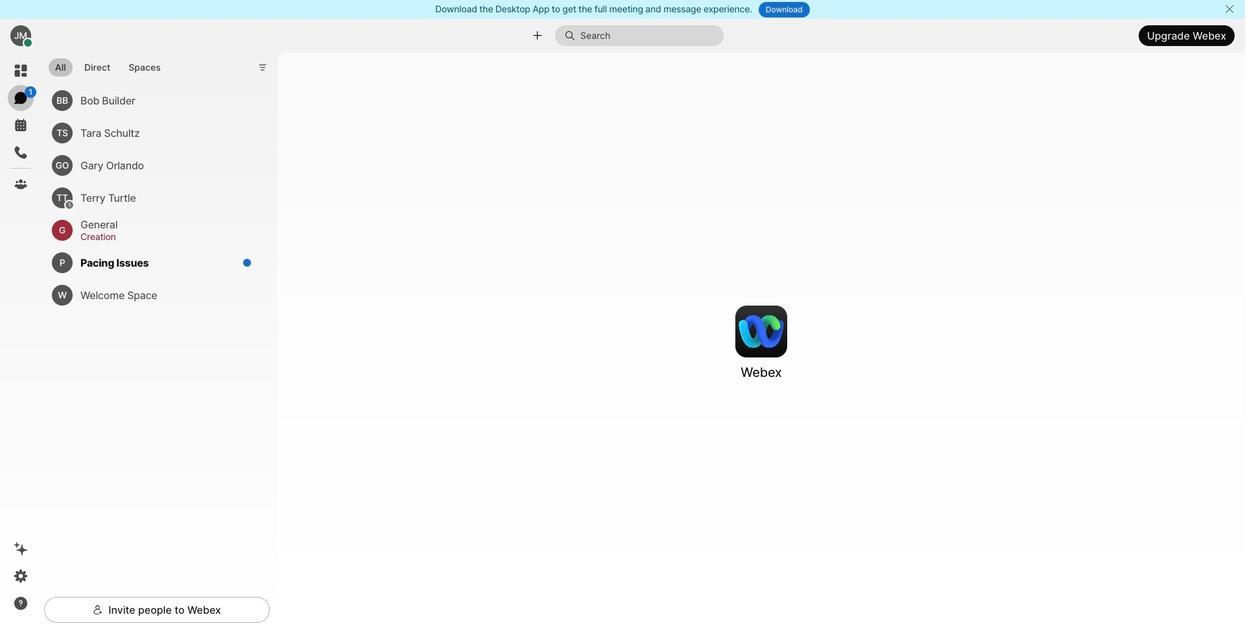 Task type: describe. For each thing, give the bounding box(es) containing it.
gary orlando list item
[[47, 149, 260, 181]]

cancel_16 image
[[1225, 4, 1235, 14]]

creation element
[[80, 229, 244, 244]]



Task type: vqa. For each thing, say whether or not it's contained in the screenshot.
the chat group_20 "icon"
no



Task type: locate. For each thing, give the bounding box(es) containing it.
bob builder list item
[[47, 84, 260, 117]]

new messages image
[[243, 258, 252, 267]]

navigation
[[0, 53, 42, 628]]

tab list
[[45, 51, 170, 81]]

webex tab list
[[8, 58, 36, 197]]

general list item
[[47, 214, 260, 246]]

welcome space list item
[[47, 279, 260, 311]]

terry turtle list item
[[47, 181, 260, 214]]

pacing issues, new messages list item
[[47, 246, 260, 279]]

tara schultz list item
[[47, 117, 260, 149]]



